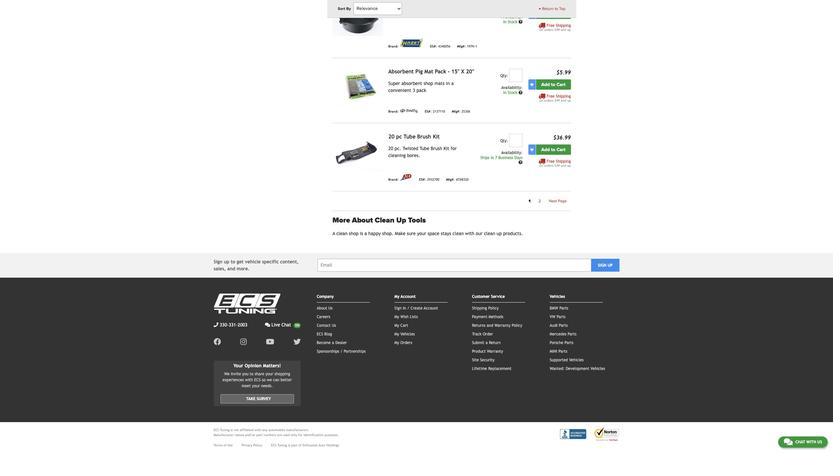 Task type: vqa. For each thing, say whether or not it's contained in the screenshot.
topmost the comments IMAGE
yes



Task type: describe. For each thing, give the bounding box(es) containing it.
my for my orders
[[394, 341, 399, 345]]

we invite you to share your shopping experiences with ecs so we can better meet your needs.
[[223, 372, 292, 389]]

paginated product list navigation navigation
[[332, 197, 571, 206]]

on for $36.99
[[540, 164, 543, 168]]

ecs tuning image
[[214, 294, 280, 314]]

availability: for $36.99
[[501, 151, 523, 155]]

lifetime replacement link
[[472, 367, 512, 371]]

cart for don't make a mess!
[[557, 11, 565, 17]]

Email email field
[[318, 259, 591, 272]]

identification
[[303, 434, 324, 437]]

any
[[262, 429, 267, 432]]

order
[[483, 332, 493, 337]]

shipping policy
[[472, 306, 499, 311]]

vw parts
[[550, 315, 566, 319]]

facebook logo image
[[214, 338, 221, 346]]

bmw parts link
[[550, 306, 568, 311]]

2 clean from the left
[[453, 231, 464, 236]]

15"
[[451, 69, 460, 75]]

4340056
[[438, 45, 450, 48]]

a right submit
[[486, 341, 488, 345]]

mfg#: for -
[[452, 110, 460, 113]]

contact us link
[[317, 323, 336, 328]]

sign for sign in / create account
[[394, 306, 402, 311]]

payment methods link
[[472, 315, 503, 319]]

take survey link
[[220, 395, 294, 404]]

to right add to wish list icon
[[551, 82, 555, 88]]

supported vehicles link
[[550, 358, 584, 363]]

es#: for pack
[[425, 110, 432, 113]]

business
[[498, 156, 513, 160]]

parts for audi parts
[[559, 323, 568, 328]]

$49 for $5.99
[[554, 99, 560, 103]]

auto
[[319, 444, 325, 448]]

my cart link
[[394, 323, 408, 328]]

bmw parts
[[550, 306, 568, 311]]

our
[[476, 231, 483, 236]]

track order link
[[472, 332, 493, 337]]

vw parts link
[[550, 315, 566, 319]]

2 horizontal spatial is
[[360, 231, 363, 236]]

to inside we invite you to share your shopping experiences with ecs so we can better meet your needs.
[[250, 372, 253, 377]]

payment methods
[[472, 315, 503, 319]]

space
[[428, 231, 439, 236]]

names
[[235, 434, 244, 437]]

sales,
[[214, 266, 226, 272]]

absorbent
[[388, 69, 414, 75]]

$5.99
[[556, 70, 571, 76]]

1 vertical spatial warranty
[[487, 349, 503, 354]]

2 vertical spatial in
[[403, 306, 406, 311]]

comments image for live
[[265, 323, 270, 327]]

orders for $5.99
[[544, 99, 553, 103]]

a right "make"
[[413, 10, 415, 15]]

a inside super absorbent shop mats in a convenient 3 pack
[[451, 81, 454, 86]]

vehicles up 'bmw parts'
[[550, 295, 565, 299]]

es#: 2932700
[[419, 178, 439, 182]]

1 add from the top
[[541, 11, 550, 17]]

make
[[400, 10, 411, 15]]

availability: for $5.99
[[501, 86, 523, 90]]

lists
[[410, 315, 418, 319]]

free shipping on orders $49 and up for $36.99
[[540, 159, 571, 168]]

20 for 20 pc. twisted tube brush kit for cleaning bores.
[[388, 146, 393, 151]]

take
[[246, 397, 255, 402]]

bores.
[[407, 153, 420, 158]]

next page link
[[545, 197, 571, 206]]

1 horizontal spatial your
[[265, 372, 273, 377]]

pig
[[415, 69, 423, 75]]

convenient
[[388, 88, 411, 93]]

is for ecs tuning is not affiliated with any automobile manufacturers. manufacturer names and/or part numbers are used only for identification purposes.
[[231, 429, 233, 432]]

0 horizontal spatial tube
[[404, 134, 416, 140]]

needs.
[[261, 384, 273, 389]]

wanted:
[[550, 367, 565, 371]]

submit
[[472, 341, 484, 345]]

to down the $36.99
[[551, 147, 555, 153]]

free shipping on orders $49 and up for $5.99
[[540, 94, 571, 103]]

1 add to cart button from the top
[[536, 9, 571, 19]]

up inside button
[[608, 263, 613, 268]]

197n-
[[467, 45, 476, 48]]

chat with us link
[[778, 437, 828, 448]]

20 for 20 pc tube brush kit
[[388, 134, 395, 140]]

es#: for brush
[[419, 178, 426, 182]]

sign for sign up to get vehicle specific content, sales, and more.
[[214, 259, 223, 265]]

ecs for ecs blog
[[317, 332, 323, 337]]

chat with us
[[795, 440, 822, 445]]

a left happy
[[364, 231, 367, 236]]

shop for clean
[[349, 231, 358, 236]]

return to top
[[541, 6, 566, 11]]

2932700
[[427, 178, 439, 182]]

bmw
[[550, 306, 558, 311]]

tuning for part
[[277, 444, 287, 448]]

super
[[388, 81, 400, 86]]

absorbent
[[401, 81, 422, 86]]

my wish lists
[[394, 315, 418, 319]]

page
[[558, 199, 567, 204]]

stays
[[441, 231, 451, 236]]

2 stock from the top
[[508, 91, 517, 95]]

audi
[[550, 323, 558, 328]]

1 vertical spatial return
[[489, 341, 501, 345]]

make
[[395, 231, 405, 236]]

sign for sign up
[[598, 263, 606, 268]]

product warranty
[[472, 349, 503, 354]]

shipping for 20 pc. twisted tube brush kit for cleaning bores.
[[556, 159, 571, 164]]

and up order at the right of the page
[[487, 323, 493, 328]]

ecs tuning is part of enthusiast auto holdings
[[271, 444, 339, 448]]

youtube logo image
[[266, 338, 274, 346]]

terms
[[214, 444, 222, 448]]

partnerships
[[344, 349, 366, 354]]

my for my cart
[[394, 323, 399, 328]]

1 on from the top
[[540, 28, 543, 32]]

$36.99
[[553, 135, 571, 141]]

1 horizontal spatial /
[[407, 306, 409, 311]]

1 inside 1 link
[[529, 199, 531, 204]]

site security
[[472, 358, 495, 363]]

next page
[[549, 199, 567, 204]]

1 vertical spatial /
[[340, 349, 343, 354]]

3 clean from the left
[[484, 231, 495, 236]]

security
[[480, 358, 495, 363]]

your
[[233, 363, 243, 369]]

chat inside "link"
[[795, 440, 805, 445]]

sponsorships
[[317, 349, 339, 354]]

25306
[[462, 110, 470, 113]]

brand: for absorbent
[[388, 110, 398, 113]]

tuning for not
[[220, 429, 230, 432]]

0 vertical spatial es#:
[[430, 45, 437, 48]]

qty: for 20 pc tube brush kit
[[500, 139, 508, 143]]

is for ecs tuning is part of enthusiast auto holdings
[[288, 444, 290, 448]]

vehicles up orders
[[400, 332, 415, 337]]

terms of use link
[[214, 443, 233, 448]]

0 vertical spatial kit
[[433, 134, 440, 140]]

sponsorships / partnerships
[[317, 349, 366, 354]]

to inside sign up to get vehicle specific content, sales, and more.
[[231, 259, 235, 265]]

lifetime
[[472, 367, 487, 371]]

live
[[272, 322, 280, 328]]

contact
[[317, 323, 331, 328]]

live chat
[[272, 322, 291, 328]]

0 vertical spatial your
[[417, 231, 426, 236]]

20"
[[466, 69, 474, 75]]

pc.
[[395, 146, 401, 151]]

0 vertical spatial mfg#:
[[457, 45, 466, 48]]

specific
[[262, 259, 279, 265]]

parts for porsche parts
[[565, 341, 573, 345]]

1 question circle image from the top
[[519, 20, 523, 24]]

shipping up payment
[[472, 306, 487, 311]]

parts for mini parts
[[559, 349, 567, 354]]

don't make a mess!
[[388, 10, 429, 15]]

cleaning
[[388, 153, 406, 158]]

wanted: development vehicles link
[[550, 367, 605, 371]]

with inside "link"
[[806, 440, 816, 445]]

don't
[[388, 10, 399, 15]]

0 vertical spatial chat
[[281, 322, 291, 328]]

more about clean up tools
[[332, 216, 426, 225]]

parts for bmw parts
[[559, 306, 568, 311]]

sure
[[407, 231, 416, 236]]

part inside ecs tuning is not affiliated with any automobile manufacturers. manufacturer names and/or part numbers are used only for identification purposes.
[[256, 434, 263, 437]]

pack
[[417, 88, 426, 93]]

pack
[[435, 69, 446, 75]]

become a dealer
[[317, 341, 347, 345]]

careers
[[317, 315, 330, 319]]

for inside 20 pc. twisted tube brush kit for cleaning bores.
[[451, 146, 457, 151]]

my for my account
[[394, 295, 399, 299]]

0 vertical spatial account
[[401, 295, 416, 299]]

cart for super absorbent shop mats in a convenient 3 pack
[[557, 82, 565, 88]]

and for 20 pc. twisted tube brush kit for cleaning bores.
[[561, 164, 566, 168]]

shop.
[[382, 231, 393, 236]]

2 of from the left
[[298, 444, 301, 448]]

tube inside 20 pc. twisted tube brush kit for cleaning bores.
[[420, 146, 429, 151]]



Task type: locate. For each thing, give the bounding box(es) containing it.
1 vertical spatial chat
[[795, 440, 805, 445]]

next
[[549, 199, 557, 204]]

brand: left atd tools - corporate logo
[[388, 178, 398, 182]]

1 vertical spatial free shipping on orders $49 and up
[[540, 94, 571, 103]]

es#4340056 - 197n-1 - multi purpose drain pan - don't make a mess! - hazet - audi bmw volkswagen mercedes benz mini porsche image
[[332, 0, 383, 36]]

330-
[[220, 322, 229, 328]]

cart down the $36.99
[[557, 147, 565, 153]]

kit inside 20 pc. twisted tube brush kit for cleaning bores.
[[444, 146, 449, 151]]

0 vertical spatial tube
[[404, 134, 416, 140]]

2 vertical spatial free
[[547, 159, 555, 164]]

qty: for absorbent pig mat pack - 15" x 20"
[[500, 74, 508, 78]]

warranty up security
[[487, 349, 503, 354]]

free shipping on orders $49 and up down $5.99
[[540, 94, 571, 103]]

1 vertical spatial add
[[541, 82, 550, 88]]

products.
[[503, 231, 523, 236]]

happy
[[368, 231, 381, 236]]

free for $36.99
[[547, 159, 555, 164]]

wanted: development vehicles
[[550, 367, 605, 371]]

sign inside sign up to get vehicle specific content, sales, and more.
[[214, 259, 223, 265]]

1 vertical spatial kit
[[444, 146, 449, 151]]

3 add to cart button from the top
[[536, 145, 571, 155]]

0 vertical spatial 20
[[388, 134, 395, 140]]

used
[[283, 434, 290, 437]]

return
[[542, 6, 554, 11], [489, 341, 501, 345]]

0 vertical spatial shop
[[424, 81, 433, 86]]

clean right the our
[[484, 231, 495, 236]]

1 link
[[525, 197, 535, 206]]

my wish lists link
[[394, 315, 418, 319]]

shipping for super absorbent shop mats in a convenient 3 pack
[[556, 94, 571, 99]]

2 vertical spatial on
[[540, 164, 543, 168]]

1 free from the top
[[547, 23, 555, 28]]

2
[[539, 199, 541, 204]]

brush up 20 pc. twisted tube brush kit for cleaning bores.
[[417, 134, 431, 140]]

is left not on the bottom left of page
[[231, 429, 233, 432]]

dealer
[[335, 341, 347, 345]]

es#: left '2137110'
[[425, 110, 432, 113]]

to left top
[[555, 6, 558, 11]]

2 brand: from the top
[[388, 110, 398, 113]]

mfg#: 197n-1
[[457, 45, 477, 48]]

2 20 from the top
[[388, 146, 393, 151]]

on for $5.99
[[540, 99, 543, 103]]

3 availability: from the top
[[501, 151, 523, 155]]

ecs for ecs tuning is part of enthusiast auto holdings
[[271, 444, 276, 448]]

2 horizontal spatial policy
[[512, 323, 522, 328]]

3 add to cart from the top
[[541, 147, 565, 153]]

atd tools - corporate logo image
[[400, 174, 412, 181]]

parts down porsche parts
[[559, 349, 567, 354]]

to down return to top
[[551, 11, 555, 17]]

a down 15"
[[451, 81, 454, 86]]

3 question circle image from the top
[[519, 161, 523, 165]]

3 free from the top
[[547, 159, 555, 164]]

0 vertical spatial $49
[[554, 28, 560, 32]]

sign up button
[[591, 259, 619, 272]]

service
[[491, 295, 505, 299]]

0 horizontal spatial is
[[231, 429, 233, 432]]

clean
[[375, 216, 394, 225]]

enthusiast auto holdings link
[[302, 443, 339, 448]]

shipping
[[556, 23, 571, 28], [556, 94, 571, 99], [556, 159, 571, 164], [472, 306, 487, 311]]

2 on from the top
[[540, 99, 543, 103]]

and down top
[[561, 28, 566, 32]]

brand: left hazet - corporate logo
[[388, 45, 398, 48]]

brand: for 20
[[388, 178, 398, 182]]

1 of from the left
[[223, 444, 226, 448]]

us inside "link"
[[817, 440, 822, 445]]

porsche
[[550, 341, 563, 345]]

/ left create
[[407, 306, 409, 311]]

add to cart down $5.99
[[541, 82, 565, 88]]

ecs for ecs tuning is not affiliated with any automobile manufacturers. manufacturer names and/or part numbers are used only for identification purposes.
[[214, 429, 219, 432]]

ecs inside ecs tuning is not affiliated with any automobile manufacturers. manufacturer names and/or part numbers are used only for identification purposes.
[[214, 429, 219, 432]]

1 left the 2 link at the right top of page
[[529, 199, 531, 204]]

1 horizontal spatial sign
[[394, 306, 402, 311]]

1 vertical spatial add to cart button
[[536, 80, 571, 90]]

in inside super absorbent shop mats in a convenient 3 pack
[[446, 81, 450, 86]]

to right you
[[250, 372, 253, 377]]

1 vertical spatial orders
[[544, 99, 553, 103]]

1 20 from the top
[[388, 134, 395, 140]]

get
[[237, 259, 244, 265]]

your right the meet in the left bottom of the page
[[252, 384, 260, 389]]

1 vertical spatial in
[[491, 156, 494, 160]]

part
[[256, 434, 263, 437], [291, 444, 297, 448]]

2 vertical spatial add
[[541, 147, 550, 153]]

2 horizontal spatial clean
[[484, 231, 495, 236]]

1 vertical spatial us
[[332, 323, 336, 328]]

2 vertical spatial es#:
[[419, 178, 426, 182]]

and down the $36.99
[[561, 164, 566, 168]]

ecs left 'so'
[[254, 378, 261, 383]]

return inside return to top "link"
[[542, 6, 554, 11]]

twitter logo image
[[293, 338, 301, 346]]

1 horizontal spatial part
[[291, 444, 297, 448]]

3
[[413, 88, 415, 93]]

part down only
[[291, 444, 297, 448]]

0 horizontal spatial comments image
[[265, 323, 270, 327]]

qty:
[[500, 74, 508, 78], [500, 139, 508, 143]]

7
[[495, 156, 497, 160]]

stock
[[508, 20, 517, 24], [508, 91, 517, 95]]

for down manufacturers.
[[298, 434, 302, 437]]

my down my cart
[[394, 332, 399, 337]]

with inside we invite you to share your shopping experiences with ecs so we can better meet your needs.
[[245, 378, 253, 383]]

ecs up manufacturer
[[214, 429, 219, 432]]

2 vertical spatial brand:
[[388, 178, 398, 182]]

and inside sign up to get vehicle specific content, sales, and more.
[[227, 266, 235, 272]]

3 $49 from the top
[[554, 164, 560, 168]]

3 free shipping on orders $49 and up from the top
[[540, 159, 571, 168]]

1 vertical spatial your
[[265, 372, 273, 377]]

phone image
[[214, 323, 218, 327]]

1 brand: from the top
[[388, 45, 398, 48]]

warranty down the 'methods'
[[494, 323, 511, 328]]

clean right stays
[[453, 231, 464, 236]]

shop inside super absorbent shop mats in a convenient 3 pack
[[424, 81, 433, 86]]

comments image left chat with us
[[784, 438, 793, 446]]

1 vertical spatial 1
[[529, 199, 531, 204]]

experiences
[[223, 378, 244, 383]]

$49
[[554, 28, 560, 32], [554, 99, 560, 103], [554, 164, 560, 168]]

is left happy
[[360, 231, 363, 236]]

0 vertical spatial 1
[[475, 45, 477, 48]]

1 vertical spatial about
[[317, 306, 327, 311]]

shipping down top
[[556, 23, 571, 28]]

question circle image for $5.99
[[519, 91, 523, 95]]

comments image inside live chat link
[[265, 323, 270, 327]]

1 vertical spatial qty:
[[500, 139, 508, 143]]

es#: left 4340056
[[430, 45, 437, 48]]

add to cart down return to top
[[541, 11, 565, 17]]

my for my vehicles
[[394, 332, 399, 337]]

0 horizontal spatial part
[[256, 434, 263, 437]]

returns and warranty policy
[[472, 323, 522, 328]]

cart for 20 pc. twisted tube brush kit for cleaning bores.
[[557, 147, 565, 153]]

to inside "link"
[[555, 6, 558, 11]]

part down 'any'
[[256, 434, 263, 437]]

1 horizontal spatial shop
[[424, 81, 433, 86]]

add right add to wish list icon
[[541, 82, 550, 88]]

and for don't make a mess!
[[561, 28, 566, 32]]

to left get
[[231, 259, 235, 265]]

add to cart button for $36.99
[[536, 145, 571, 155]]

mfg#: left the 25306
[[452, 110, 460, 113]]

shipping policy link
[[472, 306, 499, 311]]

0 vertical spatial in
[[503, 20, 507, 24]]

kit up mfg#: atd8320
[[444, 146, 449, 151]]

mfg#: left atd8320
[[446, 178, 455, 182]]

contact us
[[317, 323, 336, 328]]

2 vertical spatial availability:
[[501, 151, 523, 155]]

a clean shop is a happy shop. make sure your space stays clean with our clean up products.
[[332, 231, 523, 236]]

1 vertical spatial shop
[[349, 231, 358, 236]]

atd8320
[[456, 178, 469, 182]]

3 on from the top
[[540, 164, 543, 168]]

1 right 4340056
[[475, 45, 477, 48]]

comments image
[[265, 323, 270, 327], [784, 438, 793, 446]]

audi parts
[[550, 323, 568, 328]]

policy
[[488, 306, 499, 311], [512, 323, 522, 328], [253, 444, 262, 448]]

tube right pc
[[404, 134, 416, 140]]

1 qty: from the top
[[500, 74, 508, 78]]

1 $49 from the top
[[554, 28, 560, 32]]

meet
[[242, 384, 251, 389]]

es#2932700 - atd8320 - 20 pc tube brush kit - 20 pc. twisted tube brush kit for cleaning bores. - atd tools - audi bmw volkswagen mercedes benz mini porsche image
[[332, 134, 383, 172]]

2 add from the top
[[541, 82, 550, 88]]

4 my from the top
[[394, 332, 399, 337]]

parts for vw parts
[[557, 315, 566, 319]]

add down return to top
[[541, 11, 550, 17]]

1 vertical spatial brush
[[431, 146, 442, 151]]

2 vertical spatial us
[[817, 440, 822, 445]]

shop down more
[[349, 231, 358, 236]]

add right add to wish list image
[[541, 147, 550, 153]]

of left enthusiast
[[298, 444, 301, 448]]

0 vertical spatial comments image
[[265, 323, 270, 327]]

ecs left blog
[[317, 332, 323, 337]]

add to cart button for $5.99
[[536, 80, 571, 90]]

free shipping on orders $49 and up down return to top
[[540, 23, 571, 32]]

2 horizontal spatial sign
[[598, 263, 606, 268]]

with inside ecs tuning is not affiliated with any automobile manufacturers. manufacturer names and/or part numbers are used only for identification purposes.
[[255, 429, 261, 432]]

mess!
[[417, 10, 429, 15]]

0 vertical spatial add
[[541, 11, 550, 17]]

kit up 20 pc. twisted tube brush kit for cleaning bores.
[[433, 134, 440, 140]]

about up 'careers'
[[317, 306, 327, 311]]

my for my wish lists
[[394, 315, 399, 319]]

comments image inside chat with us "link"
[[784, 438, 793, 446]]

20 inside 20 pc. twisted tube brush kit for cleaning bores.
[[388, 146, 393, 151]]

0 vertical spatial is
[[360, 231, 363, 236]]

sign up
[[598, 263, 613, 268]]

mats
[[435, 81, 445, 86]]

1 vertical spatial brand:
[[388, 110, 398, 113]]

for up mfg#: atd8320
[[451, 146, 457, 151]]

numbers
[[263, 434, 276, 437]]

cart down top
[[557, 11, 565, 17]]

sort by
[[338, 6, 351, 11]]

manufacturer
[[214, 434, 234, 437]]

free shipping on orders $49 and up down the $36.99
[[540, 159, 571, 168]]

tuning
[[220, 429, 230, 432], [277, 444, 287, 448]]

brush inside 20 pc. twisted tube brush kit for cleaning bores.
[[431, 146, 442, 151]]

take survey
[[246, 397, 271, 402]]

0 horizontal spatial about
[[317, 306, 327, 311]]

comments image for chat
[[784, 438, 793, 446]]

20 left pc.
[[388, 146, 393, 151]]

in for 1st "question circle" image from the top of the page
[[503, 20, 507, 24]]

0 horizontal spatial /
[[340, 349, 343, 354]]

and right the sales,
[[227, 266, 235, 272]]

parts up "mercedes parts"
[[559, 323, 568, 328]]

add to wish list image
[[530, 83, 534, 86]]

2 my from the top
[[394, 315, 399, 319]]

1 availability: from the top
[[501, 15, 523, 19]]

site
[[472, 358, 479, 363]]

policy for shipping policy
[[488, 306, 499, 311]]

0 vertical spatial us
[[328, 306, 333, 311]]

add to cart for $36.99
[[541, 147, 565, 153]]

days
[[514, 156, 523, 160]]

3 my from the top
[[394, 323, 399, 328]]

2 free shipping on orders $49 and up from the top
[[540, 94, 571, 103]]

1 vertical spatial availability:
[[501, 86, 523, 90]]

1 free shipping on orders $49 and up from the top
[[540, 23, 571, 32]]

manufacturers.
[[286, 429, 309, 432]]

shipping down $5.99
[[556, 94, 571, 99]]

in left 7
[[491, 156, 494, 160]]

es#: 4340056
[[430, 45, 450, 48]]

wish
[[400, 315, 409, 319]]

terms of use
[[214, 444, 233, 448]]

question circle image
[[519, 20, 523, 24], [519, 91, 523, 95], [519, 161, 523, 165]]

2 vertical spatial free shipping on orders $49 and up
[[540, 159, 571, 168]]

ecs down numbers
[[271, 444, 276, 448]]

2 in stock from the top
[[503, 91, 519, 95]]

1 add to cart from the top
[[541, 11, 565, 17]]

instagram logo image
[[240, 338, 247, 346]]

2 orders from the top
[[544, 99, 553, 103]]

3 brand: from the top
[[388, 178, 398, 182]]

of left the use at left bottom
[[223, 444, 226, 448]]

1 orders from the top
[[544, 28, 553, 32]]

0 vertical spatial return
[[542, 6, 554, 11]]

3 add from the top
[[541, 147, 550, 153]]

0 vertical spatial brush
[[417, 134, 431, 140]]

tuning down the are
[[277, 444, 287, 448]]

0 horizontal spatial clean
[[336, 231, 348, 236]]

new pig - corporate logo image
[[400, 109, 418, 113]]

2 add to cart from the top
[[541, 82, 565, 88]]

$49 for $36.99
[[554, 164, 560, 168]]

1 clean from the left
[[336, 231, 348, 236]]

2 free from the top
[[547, 94, 555, 99]]

take survey button
[[220, 395, 294, 404]]

0 vertical spatial orders
[[544, 28, 553, 32]]

your opinion matters!
[[233, 363, 281, 369]]

1 vertical spatial in stock
[[503, 91, 519, 95]]

my up 'my wish lists' link
[[394, 295, 399, 299]]

0 horizontal spatial return
[[489, 341, 501, 345]]

we
[[267, 378, 272, 383]]

policy for privacy policy
[[253, 444, 262, 448]]

0 horizontal spatial policy
[[253, 444, 262, 448]]

/ down the dealer
[[340, 349, 343, 354]]

es#2137110 - 25306 - absorbent pig mat pack - 15" x 20" - super absorbent shop mats in a convenient 3 pack - new pig - audi bmw volkswagen mercedes benz mini porsche image
[[332, 69, 383, 107]]

free
[[547, 23, 555, 28], [547, 94, 555, 99], [547, 159, 555, 164]]

mfg#: for kit
[[446, 178, 455, 182]]

add to wish list image
[[530, 148, 534, 152]]

shipping for don't make a mess!
[[556, 23, 571, 28]]

parts right vw
[[557, 315, 566, 319]]

1 horizontal spatial is
[[288, 444, 290, 448]]

in for $5.99 "question circle" image
[[503, 91, 507, 95]]

site security link
[[472, 358, 495, 363]]

$49 down the $36.99
[[554, 164, 560, 168]]

for inside ecs tuning is not affiliated with any automobile manufacturers. manufacturer names and/or part numbers are used only for identification purposes.
[[298, 434, 302, 437]]

1 in stock from the top
[[503, 20, 519, 24]]

is inside ecs tuning is not affiliated with any automobile manufacturers. manufacturer names and/or part numbers are used only for identification purposes.
[[231, 429, 233, 432]]

2 vertical spatial your
[[252, 384, 260, 389]]

0 vertical spatial about
[[352, 216, 373, 225]]

tuning inside ecs tuning is not affiliated with any automobile manufacturers. manufacturer names and/or part numbers are used only for identification purposes.
[[220, 429, 230, 432]]

track
[[472, 332, 482, 337]]

1 my from the top
[[394, 295, 399, 299]]

add for $36.99
[[541, 147, 550, 153]]

1 horizontal spatial chat
[[795, 440, 805, 445]]

return down order at the right of the page
[[489, 341, 501, 345]]

my left orders
[[394, 341, 399, 345]]

1 vertical spatial is
[[231, 429, 233, 432]]

parts up porsche parts
[[568, 332, 577, 337]]

about us
[[317, 306, 333, 311]]

2 vertical spatial add to cart button
[[536, 145, 571, 155]]

2 vertical spatial $49
[[554, 164, 560, 168]]

1 vertical spatial in
[[503, 91, 507, 95]]

become
[[317, 341, 331, 345]]

1 vertical spatial for
[[298, 434, 302, 437]]

payment
[[472, 315, 487, 319]]

shipping down the $36.99
[[556, 159, 571, 164]]

es#: left 2932700
[[419, 178, 426, 182]]

free for $5.99
[[547, 94, 555, 99]]

1 vertical spatial part
[[291, 444, 297, 448]]

about up happy
[[352, 216, 373, 225]]

0 vertical spatial warranty
[[494, 323, 511, 328]]

caret up image
[[539, 7, 541, 11]]

tube up bores. at the top of page
[[420, 146, 429, 151]]

parts down mercedes parts link
[[565, 341, 573, 345]]

ecs blog
[[317, 332, 332, 337]]

$49 down return to top
[[554, 28, 560, 32]]

return right caret up image
[[542, 6, 554, 11]]

2 $49 from the top
[[554, 99, 560, 103]]

on
[[540, 28, 543, 32], [540, 99, 543, 103], [540, 164, 543, 168]]

your right sure
[[417, 231, 426, 236]]

0 vertical spatial qty:
[[500, 74, 508, 78]]

account up 'sign in / create account'
[[401, 295, 416, 299]]

comments image left live
[[265, 323, 270, 327]]

0 horizontal spatial tuning
[[220, 429, 230, 432]]

0 horizontal spatial for
[[298, 434, 302, 437]]

2 vertical spatial add to cart
[[541, 147, 565, 153]]

mini parts link
[[550, 349, 567, 354]]

1 vertical spatial comments image
[[784, 438, 793, 446]]

of inside "terms of use" link
[[223, 444, 226, 448]]

purposes.
[[325, 434, 339, 437]]

1 vertical spatial question circle image
[[519, 91, 523, 95]]

2 qty: from the top
[[500, 139, 508, 143]]

3 orders from the top
[[544, 164, 553, 168]]

2 vertical spatial mfg#:
[[446, 178, 455, 182]]

1 horizontal spatial of
[[298, 444, 301, 448]]

absorbent pig mat pack - 15" x 20" link
[[388, 69, 474, 75]]

and down $5.99
[[561, 99, 566, 103]]

blog
[[324, 332, 332, 337]]

orders for $36.99
[[544, 164, 553, 168]]

add to cart down the $36.99
[[541, 147, 565, 153]]

holdings
[[326, 444, 339, 448]]

mfg#: left '197n-' at the right of page
[[457, 45, 466, 48]]

0 vertical spatial stock
[[508, 20, 517, 24]]

1 horizontal spatial about
[[352, 216, 373, 225]]

my account
[[394, 295, 416, 299]]

0 horizontal spatial shop
[[349, 231, 358, 236]]

mat
[[424, 69, 433, 75]]

0 vertical spatial in stock
[[503, 20, 519, 24]]

0 horizontal spatial your
[[252, 384, 260, 389]]

my up my vehicles
[[394, 323, 399, 328]]

2 vertical spatial policy
[[253, 444, 262, 448]]

cart down $5.99
[[557, 82, 565, 88]]

1 vertical spatial free
[[547, 94, 555, 99]]

orders
[[400, 341, 412, 345]]

20 left pc
[[388, 134, 395, 140]]

question circle image for $36.99
[[519, 161, 523, 165]]

None number field
[[509, 0, 523, 11], [509, 69, 523, 82], [509, 134, 523, 147], [509, 0, 523, 11], [509, 69, 523, 82], [509, 134, 523, 147]]

account right create
[[424, 306, 438, 311]]

your up we
[[265, 372, 273, 377]]

ecs inside we invite you to share your shopping experiences with ecs so we can better meet your needs.
[[254, 378, 261, 383]]

hazet - corporate logo image
[[400, 38, 423, 48]]

tube
[[404, 134, 416, 140], [420, 146, 429, 151]]

vehicles up wanted: development vehicles link on the bottom right of the page
[[569, 358, 584, 363]]

in right mats
[[446, 81, 450, 86]]

mercedes parts link
[[550, 332, 577, 337]]

up inside sign up to get vehicle specific content, sales, and more.
[[224, 259, 229, 265]]

1 vertical spatial mfg#:
[[452, 110, 460, 113]]

2 add to cart button from the top
[[536, 80, 571, 90]]

add for $5.99
[[541, 82, 550, 88]]

1 vertical spatial policy
[[512, 323, 522, 328]]

a left the dealer
[[332, 341, 334, 345]]

and for super absorbent shop mats in a convenient 3 pack
[[561, 99, 566, 103]]

sign inside button
[[598, 263, 606, 268]]

is down used
[[288, 444, 290, 448]]

us for contact us
[[332, 323, 336, 328]]

2 vertical spatial is
[[288, 444, 290, 448]]

parts for mercedes parts
[[568, 332, 577, 337]]

0 horizontal spatial in
[[446, 81, 450, 86]]

1 stock from the top
[[508, 20, 517, 24]]

brand: left new pig - corporate logo
[[388, 110, 398, 113]]

20 pc. twisted tube brush kit for cleaning bores.
[[388, 146, 457, 158]]

and
[[561, 28, 566, 32], [561, 99, 566, 103], [561, 164, 566, 168], [227, 266, 235, 272], [487, 323, 493, 328]]

us for about us
[[328, 306, 333, 311]]

1 vertical spatial tube
[[420, 146, 429, 151]]

add to cart for $5.99
[[541, 82, 565, 88]]

cart down wish
[[400, 323, 408, 328]]

5 my from the top
[[394, 341, 399, 345]]

1 horizontal spatial in
[[491, 156, 494, 160]]

0 vertical spatial in
[[446, 81, 450, 86]]

automobile
[[268, 429, 285, 432]]

sign in / create account link
[[394, 306, 438, 311]]

0 horizontal spatial chat
[[281, 322, 291, 328]]

a
[[332, 231, 335, 236]]

invite
[[231, 372, 241, 377]]

shop up pack in the top right of the page
[[424, 81, 433, 86]]

1 horizontal spatial account
[[424, 306, 438, 311]]

2 question circle image from the top
[[519, 91, 523, 95]]

0 vertical spatial for
[[451, 146, 457, 151]]

0 vertical spatial on
[[540, 28, 543, 32]]

vehicles right development
[[591, 367, 605, 371]]

clean right "a"
[[336, 231, 348, 236]]

1 horizontal spatial comments image
[[784, 438, 793, 446]]

shop for absorbent
[[424, 81, 433, 86]]

1 horizontal spatial return
[[542, 6, 554, 11]]

0 vertical spatial availability:
[[501, 15, 523, 19]]

0 vertical spatial /
[[407, 306, 409, 311]]

1 vertical spatial tuning
[[277, 444, 287, 448]]

affiliated
[[240, 429, 254, 432]]

2 availability: from the top
[[501, 86, 523, 90]]

0 horizontal spatial 1
[[475, 45, 477, 48]]



